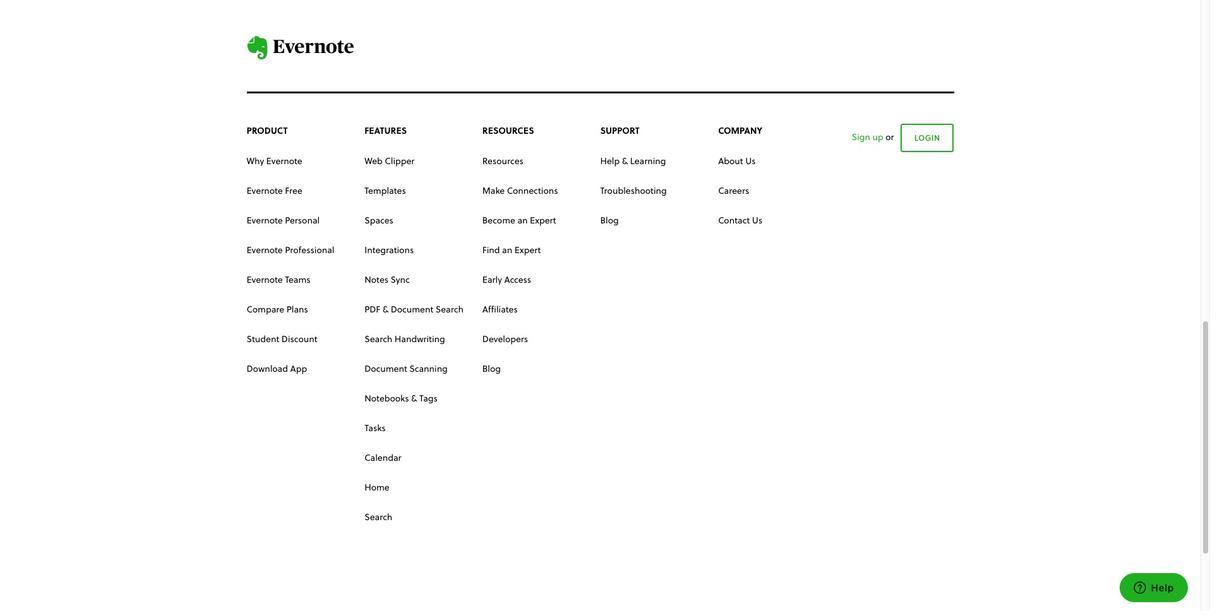 Task type: locate. For each thing, give the bounding box(es) containing it.
1 horizontal spatial blog
[[601, 214, 619, 226]]

0 vertical spatial blog
[[601, 214, 619, 226]]

pdf & document search link
[[365, 303, 464, 316]]

search link
[[365, 511, 393, 524]]

& right help
[[622, 155, 628, 167]]

tasks
[[365, 422, 386, 434]]

make
[[483, 185, 505, 197]]

2 vertical spatial &
[[411, 393, 417, 405]]

expert down 'connections'
[[530, 214, 557, 226]]

an right find in the top left of the page
[[502, 244, 513, 256]]

an
[[518, 214, 528, 226], [502, 244, 513, 256]]

resources
[[483, 125, 534, 137], [483, 155, 524, 167]]

notebooks & tags
[[365, 393, 438, 405]]

0 vertical spatial search
[[436, 303, 464, 315]]

1 vertical spatial &
[[383, 303, 389, 315]]

help & learning link
[[601, 155, 666, 168]]

us right contact
[[753, 214, 763, 226]]

0 horizontal spatial blog link
[[483, 363, 501, 375]]

2 resources from the top
[[483, 155, 524, 167]]

& right pdf
[[383, 303, 389, 315]]

& left tags
[[411, 393, 417, 405]]

expert
[[530, 214, 557, 226], [515, 244, 541, 256]]

1 vertical spatial search
[[365, 333, 393, 345]]

0 vertical spatial blog link
[[601, 214, 619, 227]]

spaces
[[365, 214, 394, 226]]

expert down become an expert link
[[515, 244, 541, 256]]

early
[[483, 274, 502, 286]]

or
[[886, 131, 895, 143]]

discount
[[282, 333, 318, 345]]

evernote
[[266, 155, 303, 167], [247, 185, 283, 197], [247, 214, 283, 226], [247, 244, 283, 256], [247, 274, 283, 286]]

search down 'home' link
[[365, 511, 393, 523]]

0 horizontal spatial blog
[[483, 363, 501, 375]]

compare
[[247, 303, 284, 315]]

document up notebooks
[[365, 363, 407, 375]]

an right 'become'
[[518, 214, 528, 226]]

professional
[[285, 244, 335, 256]]

app
[[290, 363, 307, 375]]

notebooks
[[365, 393, 409, 405]]

evernote down evernote free link
[[247, 214, 283, 226]]

student discount link
[[247, 333, 318, 346]]

calendar link
[[365, 452, 402, 465]]

troubleshooting link
[[601, 185, 667, 197]]

evernote free link
[[247, 185, 303, 197]]

sign up link
[[852, 131, 884, 144]]

1 vertical spatial blog
[[483, 363, 501, 375]]

features
[[365, 125, 407, 137]]

search up handwriting
[[436, 303, 464, 315]]

pdf & document search
[[365, 303, 464, 315]]

1 horizontal spatial &
[[411, 393, 417, 405]]

contact us link
[[719, 214, 763, 227]]

1 vertical spatial us
[[753, 214, 763, 226]]

2 horizontal spatial &
[[622, 155, 628, 167]]

clipper
[[385, 155, 415, 167]]

0 vertical spatial resources
[[483, 125, 534, 137]]

0 vertical spatial an
[[518, 214, 528, 226]]

0 horizontal spatial an
[[502, 244, 513, 256]]

about us link
[[719, 155, 756, 168]]

blog down "developers" link
[[483, 363, 501, 375]]

1 vertical spatial an
[[502, 244, 513, 256]]

sign up or
[[852, 131, 895, 143]]

developers link
[[483, 333, 528, 346]]

0 vertical spatial &
[[622, 155, 628, 167]]

make connections link
[[483, 185, 558, 197]]

&
[[622, 155, 628, 167], [383, 303, 389, 315], [411, 393, 417, 405]]

search down pdf
[[365, 333, 393, 345]]

us for contact us
[[753, 214, 763, 226]]

0 horizontal spatial &
[[383, 303, 389, 315]]

1 horizontal spatial blog link
[[601, 214, 619, 227]]

expert inside 'link'
[[515, 244, 541, 256]]

0 vertical spatial document
[[391, 303, 434, 315]]

0 vertical spatial us
[[746, 155, 756, 167]]

notes
[[365, 274, 389, 286]]

web clipper link
[[365, 155, 415, 168]]

1 vertical spatial resources
[[483, 155, 524, 167]]

affiliates link
[[483, 303, 518, 316]]

1 horizontal spatial an
[[518, 214, 528, 226]]

us right about
[[746, 155, 756, 167]]

sync
[[391, 274, 410, 286]]

become
[[483, 214, 516, 226]]

blog link
[[601, 214, 619, 227], [483, 363, 501, 375]]

1 vertical spatial blog link
[[483, 363, 501, 375]]

student discount
[[247, 333, 318, 345]]

evernote up evernote teams
[[247, 244, 283, 256]]

an for find
[[502, 244, 513, 256]]

evernote left free
[[247, 185, 283, 197]]

find an expert link
[[483, 244, 541, 257]]

0 vertical spatial expert
[[530, 214, 557, 226]]

student
[[247, 333, 279, 345]]

blog down troubleshooting link
[[601, 214, 619, 226]]

blog link down troubleshooting link
[[601, 214, 619, 227]]

download app
[[247, 363, 307, 375]]

blog link down "developers" link
[[483, 363, 501, 375]]

an inside become an expert link
[[518, 214, 528, 226]]

1 vertical spatial document
[[365, 363, 407, 375]]

why
[[247, 155, 264, 167]]

find an expert
[[483, 244, 541, 256]]

early access link
[[483, 274, 532, 286]]

evernote teams link
[[247, 274, 311, 286]]

web
[[365, 155, 383, 167]]

about us
[[719, 155, 756, 167]]

web clipper
[[365, 155, 415, 167]]

an inside the find an expert 'link'
[[502, 244, 513, 256]]

access
[[505, 274, 532, 286]]

resources up make
[[483, 155, 524, 167]]

careers
[[719, 185, 750, 197]]

resources up resources link
[[483, 125, 534, 137]]

evernote up compare
[[247, 274, 283, 286]]

2 vertical spatial search
[[365, 511, 393, 523]]

document up search handwriting
[[391, 303, 434, 315]]

company
[[719, 125, 763, 137]]

help & learning
[[601, 155, 666, 167]]

1 vertical spatial expert
[[515, 244, 541, 256]]

troubleshooting
[[601, 185, 667, 197]]

document
[[391, 303, 434, 315], [365, 363, 407, 375]]

become an expert
[[483, 214, 557, 226]]



Task type: describe. For each thing, give the bounding box(es) containing it.
connections
[[507, 185, 558, 197]]

evernote for professional
[[247, 244, 283, 256]]

teams
[[285, 274, 311, 286]]

login
[[915, 133, 941, 144]]

an for become
[[518, 214, 528, 226]]

search handwriting link
[[365, 333, 445, 346]]

evernote professional
[[247, 244, 335, 256]]

download
[[247, 363, 288, 375]]

contact us
[[719, 214, 763, 226]]

1 resources from the top
[[483, 125, 534, 137]]

make connections
[[483, 185, 558, 197]]

search for search handwriting
[[365, 333, 393, 345]]

resources link
[[483, 155, 524, 168]]

expert for become an expert
[[530, 214, 557, 226]]

become an expert link
[[483, 214, 557, 227]]

& for notebooks
[[411, 393, 417, 405]]

document inside document scanning link
[[365, 363, 407, 375]]

compare plans
[[247, 303, 308, 315]]

learning
[[630, 155, 666, 167]]

blog for the right blog link
[[601, 214, 619, 226]]

product
[[247, 125, 288, 137]]

why evernote link
[[247, 155, 303, 168]]

evernote for free
[[247, 185, 283, 197]]

evernote teams
[[247, 274, 311, 286]]

evernote free
[[247, 185, 303, 197]]

tags
[[420, 393, 438, 405]]

notes sync
[[365, 274, 410, 286]]

notebooks & tags link
[[365, 393, 438, 405]]

personal
[[285, 214, 320, 226]]

integrations link
[[365, 244, 414, 257]]

expert for find an expert
[[515, 244, 541, 256]]

evernote personal link
[[247, 214, 320, 227]]

find
[[483, 244, 500, 256]]

affiliates
[[483, 303, 518, 315]]

plans
[[287, 303, 308, 315]]

evernote personal
[[247, 214, 320, 226]]

search handwriting
[[365, 333, 445, 345]]

notes sync link
[[365, 274, 410, 286]]

templates
[[365, 185, 406, 197]]

support
[[601, 125, 640, 137]]

document scanning
[[365, 363, 448, 375]]

evernote right why
[[266, 155, 303, 167]]

login link
[[901, 124, 954, 152]]

handwriting
[[395, 333, 445, 345]]

home link
[[365, 482, 390, 494]]

help
[[601, 155, 620, 167]]

contact
[[719, 214, 750, 226]]

evernote for teams
[[247, 274, 283, 286]]

& for help
[[622, 155, 628, 167]]

free
[[285, 185, 303, 197]]

calendar
[[365, 452, 402, 464]]

home
[[365, 482, 390, 494]]

developers
[[483, 333, 528, 345]]

evernote for personal
[[247, 214, 283, 226]]

careers link
[[719, 185, 750, 197]]

download app link
[[247, 363, 307, 375]]

integrations
[[365, 244, 414, 256]]

about
[[719, 155, 744, 167]]

templates link
[[365, 185, 406, 197]]

evernote professional link
[[247, 244, 335, 257]]

early access
[[483, 274, 532, 286]]

us for about us
[[746, 155, 756, 167]]

pdf
[[365, 303, 381, 315]]

spaces link
[[365, 214, 394, 227]]

document inside "pdf & document search" link
[[391, 303, 434, 315]]

search for the "search" link
[[365, 511, 393, 523]]

why evernote
[[247, 155, 303, 167]]

tasks link
[[365, 422, 386, 435]]

compare plans link
[[247, 303, 308, 316]]

& for pdf
[[383, 303, 389, 315]]

up
[[873, 131, 884, 143]]

sign
[[852, 131, 871, 143]]

blog for the bottom blog link
[[483, 363, 501, 375]]

scanning
[[410, 363, 448, 375]]



Task type: vqa. For each thing, say whether or not it's contained in the screenshot.
the bottom Document
yes



